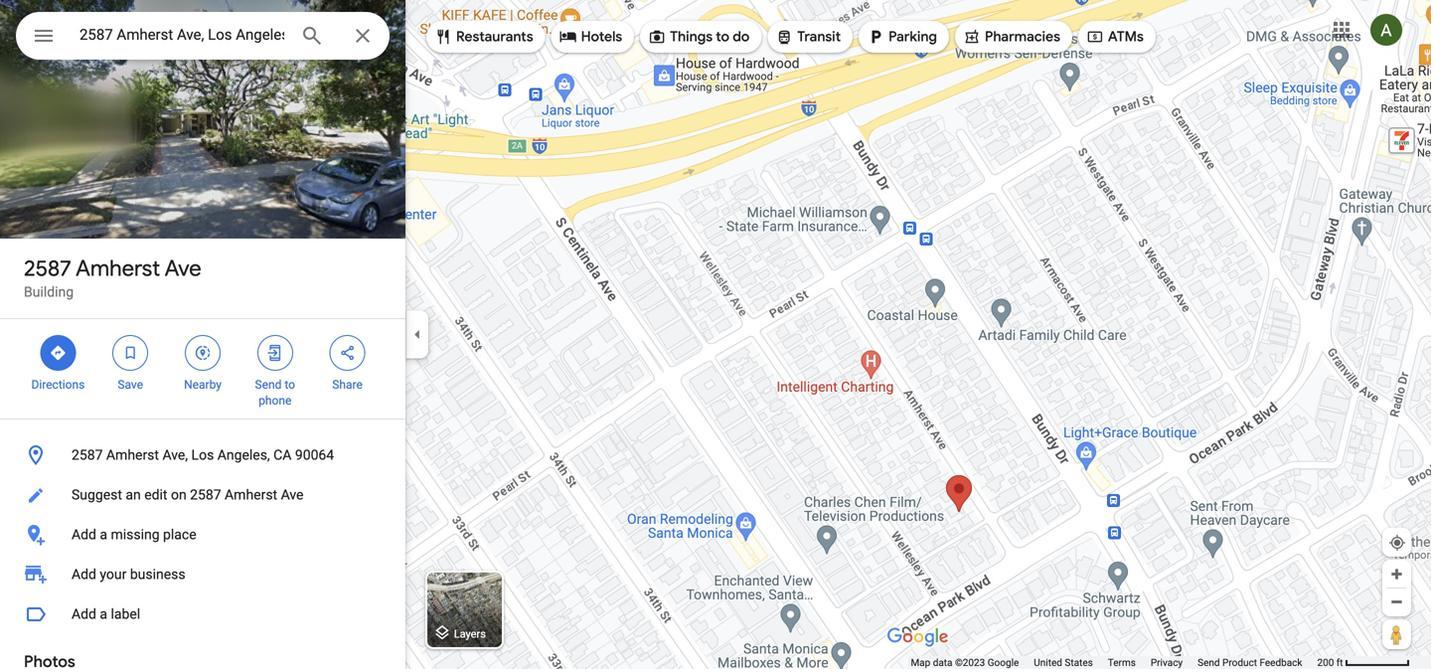 Task type: locate. For each thing, give the bounding box(es) containing it.

[[266, 342, 284, 364]]

0 horizontal spatial 2587
[[24, 255, 71, 282]]


[[776, 26, 794, 48]]

 restaurants
[[435, 26, 534, 48]]

2587 up building
[[24, 255, 71, 282]]


[[1087, 26, 1105, 48]]

0 vertical spatial add
[[72, 527, 96, 543]]

1 vertical spatial ave
[[281, 487, 304, 503]]

ave
[[165, 255, 201, 282], [281, 487, 304, 503]]

save
[[118, 378, 143, 392]]

2587 for ave,
[[72, 447, 103, 463]]

add for add a label
[[72, 606, 96, 623]]

 button
[[16, 12, 72, 64]]


[[649, 26, 666, 48]]

a inside button
[[100, 527, 107, 543]]

footer containing map data ©2023 google
[[911, 656, 1318, 669]]

privacy
[[1151, 657, 1184, 669]]

united states button
[[1035, 656, 1094, 669]]


[[560, 26, 577, 48]]

place
[[163, 527, 197, 543]]

2 vertical spatial 2587
[[190, 487, 221, 503]]

pharmacies
[[985, 28, 1061, 46]]

a inside button
[[100, 606, 107, 623]]


[[435, 26, 452, 48]]

to inside  things to do
[[716, 28, 730, 46]]

1 horizontal spatial 2587
[[72, 447, 103, 463]]

2587 amherst ave, los angeles, ca 90064
[[72, 447, 334, 463]]

1 horizontal spatial to
[[716, 28, 730, 46]]


[[964, 26, 981, 48]]

send inside send to phone
[[255, 378, 282, 392]]

add a label button
[[0, 595, 406, 634]]

to up phone
[[285, 378, 295, 392]]

amherst for ave
[[76, 255, 160, 282]]

1 horizontal spatial ave
[[281, 487, 304, 503]]

phone
[[259, 394, 292, 408]]

add down the suggest
[[72, 527, 96, 543]]

0 vertical spatial ave
[[165, 255, 201, 282]]

parking
[[889, 28, 938, 46]]

send left product
[[1198, 657, 1221, 669]]

google
[[988, 657, 1020, 669]]

a left label
[[100, 606, 107, 623]]

zoom in image
[[1390, 567, 1405, 582]]

send up phone
[[255, 378, 282, 392]]

add for add a missing place
[[72, 527, 96, 543]]

a
[[100, 527, 107, 543], [100, 606, 107, 623]]

google account: angela cha  
(angela.cha@adept.ai) image
[[1371, 14, 1403, 46]]

1 vertical spatial a
[[100, 606, 107, 623]]

on
[[171, 487, 187, 503]]

ave,
[[163, 447, 188, 463]]

a left missing
[[100, 527, 107, 543]]

2587
[[24, 255, 71, 282], [72, 447, 103, 463], [190, 487, 221, 503]]

2587 amherst ave, los angeles, ca 90064 button
[[0, 436, 406, 475]]

1 horizontal spatial send
[[1198, 657, 1221, 669]]

0 horizontal spatial ave
[[165, 255, 201, 282]]

 transit
[[776, 26, 841, 48]]

suggest an edit on 2587 amherst ave button
[[0, 475, 406, 515]]

add your business link
[[0, 555, 406, 595]]

0 horizontal spatial send
[[255, 378, 282, 392]]

to left do
[[716, 28, 730, 46]]

 atms
[[1087, 26, 1144, 48]]

1 vertical spatial 2587
[[72, 447, 103, 463]]

 pharmacies
[[964, 26, 1061, 48]]

show your location image
[[1389, 534, 1407, 552]]

1 vertical spatial add
[[72, 566, 96, 583]]

footer inside google maps element
[[911, 656, 1318, 669]]

footer
[[911, 656, 1318, 669]]

amherst
[[76, 255, 160, 282], [106, 447, 159, 463], [225, 487, 278, 503]]

send inside button
[[1198, 657, 1221, 669]]

terms
[[1109, 657, 1137, 669]]

to
[[716, 28, 730, 46], [285, 378, 295, 392]]

0 vertical spatial send
[[255, 378, 282, 392]]

collapse side panel image
[[407, 324, 429, 346]]

directions
[[31, 378, 85, 392]]

add
[[72, 527, 96, 543], [72, 566, 96, 583], [72, 606, 96, 623]]

add inside button
[[72, 527, 96, 543]]

amherst up an on the bottom of page
[[106, 447, 159, 463]]

2 a from the top
[[100, 606, 107, 623]]

0 vertical spatial to
[[716, 28, 730, 46]]

label
[[111, 606, 140, 623]]

to inside send to phone
[[285, 378, 295, 392]]

200
[[1318, 657, 1335, 669]]

add left your
[[72, 566, 96, 583]]

0 vertical spatial amherst
[[76, 255, 160, 282]]

2587 inside 2587 amherst ave, los angeles, ca 90064 button
[[72, 447, 103, 463]]

nearby
[[184, 378, 222, 392]]

1 a from the top
[[100, 527, 107, 543]]

amherst inside 2587 amherst ave building
[[76, 255, 160, 282]]

add left label
[[72, 606, 96, 623]]


[[32, 21, 56, 50]]

add inside button
[[72, 606, 96, 623]]

90064
[[295, 447, 334, 463]]

business
[[130, 566, 186, 583]]

2587 right on
[[190, 487, 221, 503]]

2 vertical spatial add
[[72, 606, 96, 623]]

None field
[[80, 23, 284, 47]]

ave down ca
[[281, 487, 304, 503]]

3 add from the top
[[72, 606, 96, 623]]

amherst up the 
[[76, 255, 160, 282]]

amherst down angeles,
[[225, 487, 278, 503]]

2587 up the suggest
[[72, 447, 103, 463]]

2587 inside 2587 amherst ave building
[[24, 255, 71, 282]]

0 vertical spatial 2587
[[24, 255, 71, 282]]

2587 amherst ave building
[[24, 255, 201, 300]]

map
[[911, 657, 931, 669]]

0 vertical spatial a
[[100, 527, 107, 543]]


[[122, 342, 139, 364]]

1 vertical spatial amherst
[[106, 447, 159, 463]]

missing
[[111, 527, 160, 543]]

 hotels
[[560, 26, 623, 48]]

1 add from the top
[[72, 527, 96, 543]]

send
[[255, 378, 282, 392], [1198, 657, 1221, 669]]

2587 Amherst Ave, Los Angeles, CA 90064 field
[[16, 12, 390, 60]]

your
[[100, 566, 127, 583]]

0 horizontal spatial to
[[285, 378, 295, 392]]

2 horizontal spatial 2587
[[190, 487, 221, 503]]

show street view coverage image
[[1383, 620, 1412, 649]]

1 vertical spatial send
[[1198, 657, 1221, 669]]

a for label
[[100, 606, 107, 623]]

ave up the 
[[165, 255, 201, 282]]

zoom out image
[[1390, 595, 1405, 610]]

1 vertical spatial to
[[285, 378, 295, 392]]

2 add from the top
[[72, 566, 96, 583]]



Task type: describe. For each thing, give the bounding box(es) containing it.
 parking
[[867, 26, 938, 48]]

edit
[[144, 487, 168, 503]]

building
[[24, 284, 74, 300]]

suggest
[[72, 487, 122, 503]]

send to phone
[[255, 378, 295, 408]]

restaurants
[[456, 28, 534, 46]]

share
[[332, 378, 363, 392]]

an
[[126, 487, 141, 503]]

los
[[191, 447, 214, 463]]

200 ft button
[[1318, 657, 1411, 669]]

layers
[[454, 628, 486, 640]]


[[194, 342, 212, 364]]

2587 for ave
[[24, 255, 71, 282]]

product
[[1223, 657, 1258, 669]]

atms
[[1109, 28, 1144, 46]]

 things to do
[[649, 26, 750, 48]]

2 vertical spatial amherst
[[225, 487, 278, 503]]

add your business
[[72, 566, 186, 583]]

 search field
[[16, 12, 390, 64]]

map data ©2023 google
[[911, 657, 1020, 669]]

hotels
[[581, 28, 623, 46]]

send product feedback button
[[1198, 656, 1303, 669]]


[[339, 342, 357, 364]]

send for send to phone
[[255, 378, 282, 392]]

amherst for ave,
[[106, 447, 159, 463]]

200 ft
[[1318, 657, 1344, 669]]

ft
[[1337, 657, 1344, 669]]

2587 inside suggest an edit on 2587 amherst ave button
[[190, 487, 221, 503]]

feedback
[[1260, 657, 1303, 669]]

terms button
[[1109, 656, 1137, 669]]

a for missing
[[100, 527, 107, 543]]

ca
[[274, 447, 292, 463]]

things
[[670, 28, 713, 46]]

united states
[[1035, 657, 1094, 669]]

add a missing place
[[72, 527, 197, 543]]

actions for 2587 amherst ave region
[[0, 319, 406, 419]]

ave inside 2587 amherst ave building
[[165, 255, 201, 282]]

do
[[733, 28, 750, 46]]

suggest an edit on 2587 amherst ave
[[72, 487, 304, 503]]

united
[[1035, 657, 1063, 669]]

add a missing place button
[[0, 515, 406, 555]]

send for send product feedback
[[1198, 657, 1221, 669]]

none field inside the '2587 amherst ave, los angeles, ca 90064' field
[[80, 23, 284, 47]]

©2023
[[956, 657, 986, 669]]


[[49, 342, 67, 364]]

google maps element
[[0, 0, 1432, 669]]

add for add your business
[[72, 566, 96, 583]]

add a label
[[72, 606, 140, 623]]

transit
[[798, 28, 841, 46]]

send product feedback
[[1198, 657, 1303, 669]]

2587 amherst ave main content
[[0, 0, 406, 669]]

ave inside suggest an edit on 2587 amherst ave button
[[281, 487, 304, 503]]

angeles,
[[218, 447, 270, 463]]

privacy button
[[1151, 656, 1184, 669]]

data
[[933, 657, 953, 669]]

states
[[1065, 657, 1094, 669]]


[[867, 26, 885, 48]]



Task type: vqa. For each thing, say whether or not it's contained in the screenshot.
field within 2587 amherst ave, los angeles, ca 90064 field
yes



